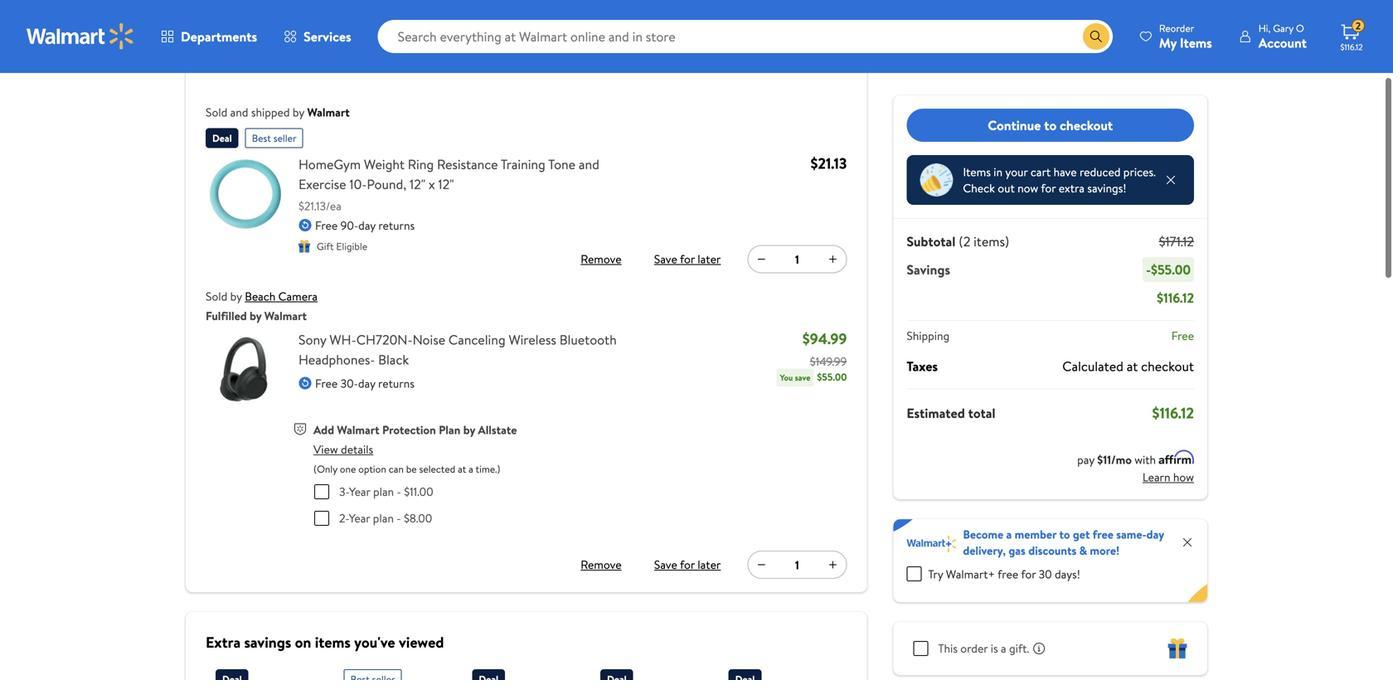 Task type: describe. For each thing, give the bounding box(es) containing it.
view details button
[[314, 441, 374, 458]]

for left decrease quantity homegym weight ring resistance training tone and exercise 10-pound, 12" x 12", current quantity 1 icon
[[680, 251, 695, 267]]

homegym weight ring resistance training tone and exercise 10-pound, 12" x 12" link
[[299, 154, 645, 194]]

camera
[[278, 288, 318, 304]]

savings
[[907, 261, 951, 279]]

save for decrease quantity sony wh-ch720n-noise canceling wireless bluetooth headphones- black, current quantity 1 icon
[[655, 557, 678, 573]]

sony
[[299, 331, 326, 349]]

1 horizontal spatial items
[[315, 632, 351, 653]]

gary
[[1274, 21, 1294, 35]]

how
[[1174, 469, 1195, 485]]

2 for 2
[[1356, 19, 1362, 33]]

at inside view details (only one option can be selected at a time.)
[[458, 462, 466, 476]]

pound,
[[367, 175, 407, 193]]

pay
[[1078, 452, 1095, 468]]

allstate
[[478, 422, 517, 438]]

30-
[[341, 375, 358, 392]]

save for later button for decrease quantity homegym weight ring resistance training tone and exercise 10-pound, 12" x 12", current quantity 1 icon's remove button
[[651, 246, 725, 273]]

sold for sold and shipped by walmart
[[206, 104, 228, 120]]

fulfilled
[[206, 308, 247, 324]]

$21.13/ea
[[299, 198, 342, 214]]

walmart inside sold by beach camera fulfilled by walmart
[[264, 308, 307, 324]]

add
[[314, 422, 334, 438]]

$21.13
[[811, 153, 847, 174]]

weight
[[364, 155, 405, 173]]

viewed
[[399, 632, 444, 653]]

free for free 30-day returns
[[315, 375, 338, 392]]

is
[[991, 640, 999, 657]]

departments
[[181, 27, 257, 46]]

sony wh-ch720n-noise canceling wireless bluetooth headphones- black, with add-on services, 1 in cart image
[[206, 330, 285, 409]]

1 for decrease quantity sony wh-ch720n-noise canceling wireless bluetooth headphones- black, current quantity 1 icon
[[795, 557, 800, 573]]

by up 'fulfilled'
[[230, 288, 242, 304]]

estimated
[[907, 404, 965, 422]]

increase quantity homegym weight ring resistance training tone and exercise 10-pound, 12" x 12", current quantity 1 image
[[827, 253, 840, 266]]

total
[[969, 404, 996, 422]]

out
[[998, 180, 1015, 196]]

walmart image
[[27, 23, 134, 50]]

save for later button for remove button associated with decrease quantity sony wh-ch720n-noise canceling wireless bluetooth headphones- black, current quantity 1 icon
[[651, 552, 725, 578]]

canceling
[[449, 331, 506, 349]]

$171.12
[[1159, 232, 1195, 251]]

option
[[359, 462, 386, 476]]

and inside homegym weight ring resistance training tone and exercise 10-pound, 12" x 12" $21.13/ea
[[579, 155, 600, 173]]

details
[[341, 441, 374, 458]]

$94.99 $149.99 you save $55.00
[[780, 329, 847, 384]]

with
[[1135, 452, 1157, 468]]

decrease quantity homegym weight ring resistance training tone and exercise 10-pound, 12" x 12", current quantity 1 image
[[755, 253, 769, 266]]

can
[[389, 462, 404, 476]]

resistance
[[437, 155, 498, 173]]

cart
[[1031, 164, 1051, 180]]

save for decrease quantity homegym weight ring resistance training tone and exercise 10-pound, 12" x 12", current quantity 1 icon
[[655, 251, 678, 267]]

10-
[[350, 175, 367, 193]]

gifteligibleicon image
[[299, 240, 310, 253]]

0 vertical spatial and
[[230, 104, 248, 120]]

2 vertical spatial walmart
[[337, 422, 380, 438]]

plan for $8.00
[[373, 510, 394, 526]]

2-year plan - $8.00
[[339, 510, 432, 526]]

account
[[1259, 34, 1307, 52]]

2 items
[[206, 45, 253, 66]]

best
[[252, 131, 271, 145]]

1 12" from the left
[[410, 175, 426, 193]]

prices.
[[1124, 164, 1156, 180]]

-$55.00
[[1147, 261, 1191, 279]]

gift
[[317, 239, 334, 253]]

in
[[994, 164, 1003, 180]]

gas
[[1009, 543, 1026, 559]]

subtotal
[[907, 232, 956, 251]]

pay $11/mo with
[[1078, 452, 1159, 468]]

you
[[780, 372, 793, 383]]

save for later for decrease quantity sony wh-ch720n-noise canceling wireless bluetooth headphones- black, current quantity 1 icon
[[655, 557, 721, 573]]

90-
[[341, 217, 359, 234]]

this
[[939, 640, 958, 657]]

calculated at checkout
[[1063, 357, 1195, 375]]

become a member to get free same-day delivery, gas discounts & more!
[[963, 526, 1165, 559]]

2 vertical spatial a
[[1001, 640, 1007, 657]]

2 vertical spatial $116.12
[[1153, 403, 1195, 424]]

0 vertical spatial -
[[1147, 261, 1152, 279]]

headphones-
[[299, 351, 375, 369]]

a inside become a member to get free same-day delivery, gas discounts & more!
[[1007, 526, 1012, 543]]

free for free 90-day returns
[[315, 217, 338, 234]]

beach
[[245, 288, 276, 304]]

days!
[[1055, 566, 1081, 582]]

reduced
[[1080, 164, 1121, 180]]

sold by beach camera fulfilled by walmart
[[206, 288, 318, 324]]

30
[[1039, 566, 1052, 582]]

items inside reorder my items
[[1180, 34, 1213, 52]]

(2
[[959, 232, 971, 251]]

be
[[406, 462, 417, 476]]

close walmart plus section image
[[1181, 536, 1195, 549]]

for left decrease quantity sony wh-ch720n-noise canceling wireless bluetooth headphones- black, current quantity 1 icon
[[680, 557, 695, 573]]

extra
[[1059, 180, 1085, 196]]

bluetooth
[[560, 331, 617, 349]]

continue
[[988, 116, 1041, 134]]

returns for free 90-day returns
[[379, 217, 415, 234]]

view details (only one option can be selected at a time.)
[[314, 441, 501, 476]]

day for 30-
[[358, 375, 376, 392]]

0 vertical spatial items
[[217, 45, 253, 66]]

2-
[[339, 510, 349, 526]]

shipping
[[907, 328, 950, 344]]

same-
[[1117, 526, 1147, 543]]

reorder my items
[[1160, 21, 1213, 52]]

plan for $11.00
[[373, 484, 394, 500]]

2 12" from the left
[[438, 175, 454, 193]]

learn more about gifting image
[[1033, 642, 1046, 655]]

hi,
[[1259, 21, 1271, 35]]

ch720n-
[[357, 331, 413, 349]]

have
[[1054, 164, 1077, 180]]

affirm image
[[1159, 450, 1195, 464]]

departments button
[[148, 17, 271, 56]]

day inside become a member to get free same-day delivery, gas discounts & more!
[[1147, 526, 1165, 543]]

day for 90-
[[359, 217, 376, 234]]

shipped
[[251, 104, 290, 120]]

get
[[1073, 526, 1090, 543]]



Task type: locate. For each thing, give the bounding box(es) containing it.
$11/mo
[[1098, 452, 1132, 468]]

plan down option
[[373, 484, 394, 500]]

1 horizontal spatial at
[[1127, 357, 1139, 375]]

reduced price image
[[920, 163, 954, 197]]

1 vertical spatial $116.12
[[1157, 289, 1195, 307]]

2 vertical spatial free
[[315, 375, 338, 392]]

extra
[[206, 632, 241, 653]]

1 horizontal spatial 2
[[1356, 19, 1362, 33]]

items)
[[974, 232, 1010, 251]]

0 vertical spatial $116.12
[[1341, 41, 1363, 53]]

sony wh-ch720n-noise canceling wireless bluetooth headphones- black
[[299, 331, 617, 369]]

year down one
[[349, 484, 371, 500]]

Walmart Site-Wide search field
[[378, 20, 1113, 53]]

0 horizontal spatial to
[[1045, 116, 1057, 134]]

a right the is
[[1001, 640, 1007, 657]]

black
[[378, 351, 409, 369]]

plan down '3-year plan - $11.00' at the bottom
[[373, 510, 394, 526]]

2 vertical spatial -
[[397, 510, 401, 526]]

1 1 from the top
[[795, 251, 800, 267]]

$116.12 down -$55.00
[[1157, 289, 1195, 307]]

increase quantity sony wh-ch720n-noise canceling wireless bluetooth headphones- black, current quantity 1 image
[[827, 558, 840, 572]]

eligible
[[336, 239, 368, 253]]

year for 3-
[[349, 484, 371, 500]]

best seller
[[252, 131, 297, 145]]

try walmart+ free for 30 days!
[[929, 566, 1081, 582]]

free 90-day returns
[[315, 217, 415, 234]]

items right my
[[1180, 34, 1213, 52]]

3-Year plan - $11.00 checkbox
[[314, 485, 329, 499]]

1 vertical spatial year
[[349, 510, 370, 526]]

1 plan from the top
[[373, 484, 394, 500]]

1 vertical spatial 2
[[206, 45, 214, 66]]

1 vertical spatial free
[[1172, 328, 1195, 344]]

free down $21.13/ea
[[315, 217, 338, 234]]

0 vertical spatial sold
[[206, 104, 228, 120]]

3-
[[339, 484, 349, 500]]

1 vertical spatial later
[[698, 557, 721, 573]]

walmart plus image
[[907, 536, 957, 553]]

-
[[1147, 261, 1152, 279], [397, 484, 401, 500], [397, 510, 401, 526]]

gift eligible
[[317, 239, 368, 253]]

day
[[359, 217, 376, 234], [358, 375, 376, 392], [1147, 526, 1165, 543]]

remove for decrease quantity homegym weight ring resistance training tone and exercise 10-pound, 12" x 12", current quantity 1 icon's remove button
[[581, 251, 622, 267]]

1 vertical spatial save for later
[[655, 557, 721, 573]]

continue to checkout button
[[907, 109, 1195, 142]]

returns down 'pound,'
[[379, 217, 415, 234]]

a inside view details (only one option can be selected at a time.)
[[469, 462, 474, 476]]

1 vertical spatial items
[[963, 164, 991, 180]]

at right selected
[[458, 462, 466, 476]]

for right now
[[1041, 180, 1056, 196]]

to right the continue
[[1045, 116, 1057, 134]]

1
[[795, 251, 800, 267], [795, 557, 800, 573]]

later for decrease quantity homegym weight ring resistance training tone and exercise 10-pound, 12" x 12", current quantity 1 icon
[[698, 251, 721, 267]]

&
[[1080, 543, 1088, 559]]

continue to checkout
[[988, 116, 1113, 134]]

1 vertical spatial checkout
[[1142, 357, 1195, 375]]

2
[[1356, 19, 1362, 33], [206, 45, 214, 66]]

homegym weight ring resistance training tone and exercise 10-pound, 12" x 12", with add-on services, $21.13/ea, 1 in cart gift eligible image
[[206, 154, 285, 234]]

sold up 'fulfilled'
[[206, 288, 228, 304]]

you've
[[354, 632, 395, 653]]

2 save from the top
[[655, 557, 678, 573]]

by down beach
[[250, 308, 262, 324]]

free 30-day returns
[[315, 375, 415, 392]]

1 vertical spatial a
[[1007, 526, 1012, 543]]

0 horizontal spatial and
[[230, 104, 248, 120]]

0 vertical spatial save for later button
[[651, 246, 725, 273]]

items left in
[[963, 164, 991, 180]]

save for later button left decrease quantity sony wh-ch720n-noise canceling wireless bluetooth headphones- black, current quantity 1 icon
[[651, 552, 725, 578]]

2-Year plan - $8.00 checkbox
[[314, 511, 329, 526]]

1 vertical spatial save
[[655, 557, 678, 573]]

1 vertical spatial day
[[358, 375, 376, 392]]

save for later left decrease quantity sony wh-ch720n-noise canceling wireless bluetooth headphones- black, current quantity 1 icon
[[655, 557, 721, 573]]

gift.
[[1010, 640, 1030, 657]]

hide all items image
[[816, 45, 842, 65]]

Search search field
[[378, 20, 1113, 53]]

wireless
[[509, 331, 557, 349]]

selected
[[419, 462, 456, 476]]

1 save for later button from the top
[[651, 246, 725, 273]]

checkout for continue to checkout
[[1060, 116, 1113, 134]]

1 vertical spatial at
[[458, 462, 466, 476]]

0 vertical spatial to
[[1045, 116, 1057, 134]]

2 save for later button from the top
[[651, 552, 725, 578]]

remove button for decrease quantity sony wh-ch720n-noise canceling wireless bluetooth headphones- black, current quantity 1 icon
[[575, 552, 628, 578]]

1 vertical spatial returns
[[378, 375, 415, 392]]

member
[[1015, 526, 1057, 543]]

year down 3-
[[349, 510, 370, 526]]

items
[[1180, 34, 1213, 52], [963, 164, 991, 180]]

1 remove from the top
[[581, 251, 622, 267]]

1 remove button from the top
[[575, 246, 628, 273]]

2 later from the top
[[698, 557, 721, 573]]

0 vertical spatial free
[[1093, 526, 1114, 543]]

0 vertical spatial checkout
[[1060, 116, 1113, 134]]

Try Walmart+ free for 30 days! checkbox
[[907, 567, 922, 582]]

for left 30
[[1022, 566, 1036, 582]]

12"
[[410, 175, 426, 193], [438, 175, 454, 193]]

seller
[[274, 131, 297, 145]]

0 vertical spatial items
[[1180, 34, 1213, 52]]

- for $8.00
[[397, 510, 401, 526]]

decrease quantity sony wh-ch720n-noise canceling wireless bluetooth headphones- black, current quantity 1 image
[[755, 558, 769, 572]]

save for later button left decrease quantity homegym weight ring resistance training tone and exercise 10-pound, 12" x 12", current quantity 1 icon
[[651, 246, 725, 273]]

$55.00 down $171.12
[[1152, 261, 1191, 279]]

plan
[[439, 422, 461, 438]]

0 vertical spatial a
[[469, 462, 474, 476]]

$11.00
[[404, 484, 434, 500]]

2 save for later from the top
[[655, 557, 721, 573]]

0 vertical spatial returns
[[379, 217, 415, 234]]

1 horizontal spatial free
[[1093, 526, 1114, 543]]

sold for sold by beach camera fulfilled by walmart
[[206, 288, 228, 304]]

0 horizontal spatial $55.00
[[817, 370, 847, 384]]

- for $11.00
[[397, 484, 401, 500]]

checkout inside button
[[1060, 116, 1113, 134]]

2 remove button from the top
[[575, 552, 628, 578]]

1 vertical spatial 1
[[795, 557, 800, 573]]

2 sold from the top
[[206, 288, 228, 304]]

2 year from the top
[[349, 510, 370, 526]]

2 remove from the top
[[581, 557, 622, 573]]

0 horizontal spatial items
[[217, 45, 253, 66]]

0 vertical spatial plan
[[373, 484, 394, 500]]

protection
[[382, 422, 436, 438]]

$55.00
[[1152, 261, 1191, 279], [817, 370, 847, 384]]

later for decrease quantity sony wh-ch720n-noise canceling wireless bluetooth headphones- black, current quantity 1 icon
[[698, 557, 721, 573]]

1 vertical spatial and
[[579, 155, 600, 173]]

for inside banner
[[1022, 566, 1036, 582]]

0 horizontal spatial at
[[458, 462, 466, 476]]

close nudge image
[[1165, 173, 1178, 187]]

returns for free 30-day returns
[[378, 375, 415, 392]]

1 save for later from the top
[[655, 251, 721, 267]]

walmart up details
[[337, 422, 380, 438]]

1 horizontal spatial 12"
[[438, 175, 454, 193]]

0 horizontal spatial 2
[[206, 45, 214, 66]]

items right on
[[315, 632, 351, 653]]

and up deal
[[230, 104, 248, 120]]

remove
[[581, 251, 622, 267], [581, 557, 622, 573]]

order
[[961, 640, 988, 657]]

1 for decrease quantity homegym weight ring resistance training tone and exercise 10-pound, 12" x 12", current quantity 1 icon
[[795, 251, 800, 267]]

free left 30-
[[315, 375, 338, 392]]

estimated total
[[907, 404, 996, 422]]

training
[[501, 155, 546, 173]]

view
[[314, 441, 338, 458]]

0 vertical spatial save
[[655, 251, 678, 267]]

1 left increase quantity homegym weight ring resistance training tone and exercise 10-pound, 12" x 12", current quantity 1 image
[[795, 251, 800, 267]]

checkout up reduced
[[1060, 116, 1113, 134]]

and right tone
[[579, 155, 600, 173]]

1 left increase quantity sony wh-ch720n-noise canceling wireless bluetooth headphones- black, current quantity 1 image
[[795, 557, 800, 573]]

2 returns from the top
[[378, 375, 415, 392]]

1 horizontal spatial $55.00
[[1152, 261, 1191, 279]]

$8.00
[[404, 510, 432, 526]]

1 horizontal spatial to
[[1060, 526, 1071, 543]]

0 horizontal spatial items
[[963, 164, 991, 180]]

to inside button
[[1045, 116, 1057, 134]]

banner containing become a member to get free same-day delivery, gas discounts & more!
[[894, 519, 1208, 602]]

become
[[963, 526, 1004, 543]]

1 vertical spatial remove button
[[575, 552, 628, 578]]

save for later for decrease quantity homegym weight ring resistance training tone and exercise 10-pound, 12" x 12", current quantity 1 icon
[[655, 251, 721, 267]]

12" right x
[[438, 175, 454, 193]]

0 vertical spatial remove
[[581, 251, 622, 267]]

at right calculated
[[1127, 357, 1139, 375]]

0 horizontal spatial 12"
[[410, 175, 426, 193]]

12" left x
[[410, 175, 426, 193]]

free down gas in the right bottom of the page
[[998, 566, 1019, 582]]

by right shipped
[[293, 104, 305, 120]]

1 vertical spatial $55.00
[[817, 370, 847, 384]]

0 vertical spatial year
[[349, 484, 371, 500]]

$116.12 right account
[[1341, 41, 1363, 53]]

2 for 2 items
[[206, 45, 214, 66]]

ring
[[408, 155, 434, 173]]

1 year from the top
[[349, 484, 371, 500]]

0 vertical spatial $55.00
[[1152, 261, 1191, 279]]

1 vertical spatial to
[[1060, 526, 1071, 543]]

2 1 from the top
[[795, 557, 800, 573]]

items inside items in your cart have reduced prices. check out now for extra savings!
[[963, 164, 991, 180]]

1 sold from the top
[[206, 104, 228, 120]]

$116.12
[[1341, 41, 1363, 53], [1157, 289, 1195, 307], [1153, 403, 1195, 424]]

and
[[230, 104, 248, 120], [579, 155, 600, 173]]

remove for remove button associated with decrease quantity sony wh-ch720n-noise canceling wireless bluetooth headphones- black, current quantity 1 icon
[[581, 557, 622, 573]]

services button
[[271, 17, 365, 56]]

$55.00 down $149.99
[[817, 370, 847, 384]]

1 save from the top
[[655, 251, 678, 267]]

learn
[[1143, 469, 1171, 485]]

sold and shipped by walmart
[[206, 104, 350, 120]]

$116.12 up affirm icon
[[1153, 403, 1195, 424]]

save for later left decrease quantity homegym weight ring resistance training tone and exercise 10-pound, 12" x 12", current quantity 1 icon
[[655, 251, 721, 267]]

homegym
[[299, 155, 361, 173]]

1 vertical spatial sold
[[206, 288, 228, 304]]

1 vertical spatial -
[[397, 484, 401, 500]]

2 vertical spatial day
[[1147, 526, 1165, 543]]

remove button for decrease quantity homegym weight ring resistance training tone and exercise 10-pound, 12" x 12", current quantity 1 icon
[[575, 246, 628, 273]]

calculated
[[1063, 357, 1124, 375]]

banner
[[894, 519, 1208, 602]]

free inside become a member to get free same-day delivery, gas discounts & more!
[[1093, 526, 1114, 543]]

gifting image
[[1168, 639, 1188, 659]]

$149.99
[[810, 353, 847, 370]]

items up shipped
[[217, 45, 253, 66]]

learn how
[[1143, 469, 1195, 485]]

walmart down beach camera link
[[264, 308, 307, 324]]

0 vertical spatial free
[[315, 217, 338, 234]]

walmart up homegym
[[307, 104, 350, 120]]

1 vertical spatial free
[[998, 566, 1019, 582]]

day up eligible
[[359, 217, 376, 234]]

tone
[[548, 155, 576, 173]]

save
[[655, 251, 678, 267], [655, 557, 678, 573]]

remove button
[[575, 246, 628, 273], [575, 552, 628, 578]]

to inside become a member to get free same-day delivery, gas discounts & more!
[[1060, 526, 1071, 543]]

0 vertical spatial remove button
[[575, 246, 628, 273]]

1 horizontal spatial checkout
[[1142, 357, 1195, 375]]

0 vertical spatial 2
[[1356, 19, 1362, 33]]

3-year plan - $11.00
[[339, 484, 434, 500]]

$55.00 inside $94.99 $149.99 you save $55.00
[[817, 370, 847, 384]]

noise
[[413, 331, 446, 349]]

1 vertical spatial remove
[[581, 557, 622, 573]]

items in your cart have reduced prices. check out now for extra savings!
[[963, 164, 1156, 196]]

walmart+
[[946, 566, 996, 582]]

checkout for calculated at checkout
[[1142, 357, 1195, 375]]

sold inside sold by beach camera fulfilled by walmart
[[206, 288, 228, 304]]

this order is a gift.
[[939, 640, 1030, 657]]

0 vertical spatial later
[[698, 251, 721, 267]]

plan
[[373, 484, 394, 500], [373, 510, 394, 526]]

free right get
[[1093, 526, 1114, 543]]

by
[[293, 104, 305, 120], [230, 288, 242, 304], [250, 308, 262, 324], [464, 422, 475, 438]]

1 horizontal spatial items
[[1180, 34, 1213, 52]]

day left close walmart plus section image
[[1147, 526, 1165, 543]]

year for 2-
[[349, 510, 370, 526]]

0 horizontal spatial free
[[998, 566, 1019, 582]]

checkout right calculated
[[1142, 357, 1195, 375]]

for inside items in your cart have reduced prices. check out now for extra savings!
[[1041, 180, 1056, 196]]

0 vertical spatial at
[[1127, 357, 1139, 375]]

This order is a gift. checkbox
[[914, 641, 929, 656]]

sony wh-ch720n-noise canceling wireless bluetooth headphones- black link
[[299, 330, 645, 370]]

search icon image
[[1090, 30, 1103, 43]]

1 vertical spatial walmart
[[264, 308, 307, 324]]

services
[[304, 27, 351, 46]]

delivery,
[[963, 543, 1006, 559]]

free for free
[[1172, 328, 1195, 344]]

1 returns from the top
[[379, 217, 415, 234]]

exercise
[[299, 175, 346, 193]]

my
[[1160, 34, 1177, 52]]

sold up deal
[[206, 104, 228, 120]]

1 vertical spatial save for later button
[[651, 552, 725, 578]]

0 vertical spatial walmart
[[307, 104, 350, 120]]

0 vertical spatial 1
[[795, 251, 800, 267]]

free up calculated at checkout
[[1172, 328, 1195, 344]]

a right become
[[1007, 526, 1012, 543]]

0 vertical spatial save for later
[[655, 251, 721, 267]]

free
[[315, 217, 338, 234], [1172, 328, 1195, 344], [315, 375, 338, 392]]

a
[[469, 462, 474, 476], [1007, 526, 1012, 543], [1001, 640, 1007, 657]]

1 later from the top
[[698, 251, 721, 267]]

one
[[340, 462, 356, 476]]

save
[[795, 372, 811, 383]]

2 plan from the top
[[373, 510, 394, 526]]

day down headphones-
[[358, 375, 376, 392]]

0 vertical spatial day
[[359, 217, 376, 234]]

year
[[349, 484, 371, 500], [349, 510, 370, 526]]

later left decrease quantity sony wh-ch720n-noise canceling wireless bluetooth headphones- black, current quantity 1 icon
[[698, 557, 721, 573]]

1 vertical spatial items
[[315, 632, 351, 653]]

1 vertical spatial plan
[[373, 510, 394, 526]]

later left decrease quantity homegym weight ring resistance training tone and exercise 10-pound, 12" x 12", current quantity 1 icon
[[698, 251, 721, 267]]

more!
[[1090, 543, 1120, 559]]

0 horizontal spatial checkout
[[1060, 116, 1113, 134]]

deal
[[212, 131, 232, 145]]

returns down "black"
[[378, 375, 415, 392]]

savings!
[[1088, 180, 1127, 196]]

by right plan
[[464, 422, 475, 438]]

now
[[1018, 180, 1039, 196]]

to left get
[[1060, 526, 1071, 543]]

1 horizontal spatial and
[[579, 155, 600, 173]]

a left time.)
[[469, 462, 474, 476]]

discounts
[[1029, 543, 1077, 559]]

savings
[[244, 632, 291, 653]]



Task type: vqa. For each thing, say whether or not it's contained in the screenshot.
roader
no



